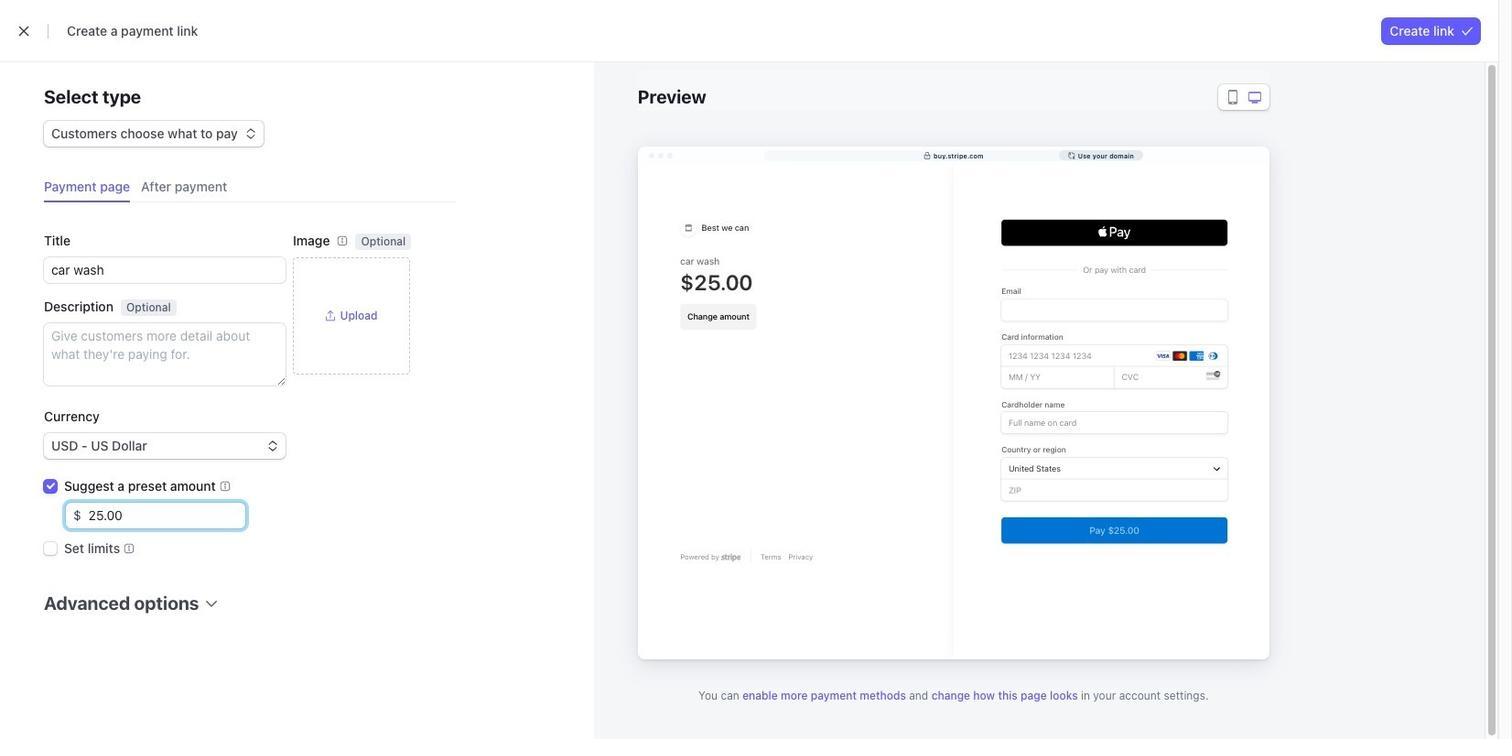 Task type: vqa. For each thing, say whether or not it's contained in the screenshot.
Payment Link settings tab list
yes



Task type: locate. For each thing, give the bounding box(es) containing it.
Name of cause or service text field
[[44, 257, 286, 283]]

tab panel
[[29, 202, 456, 642]]



Task type: describe. For each thing, give the bounding box(es) containing it.
Give customers more detail about what they're paying for. text field
[[44, 323, 286, 386]]

payment link settings tab list
[[37, 172, 456, 202]]

0.00 text field
[[81, 503, 245, 528]]



